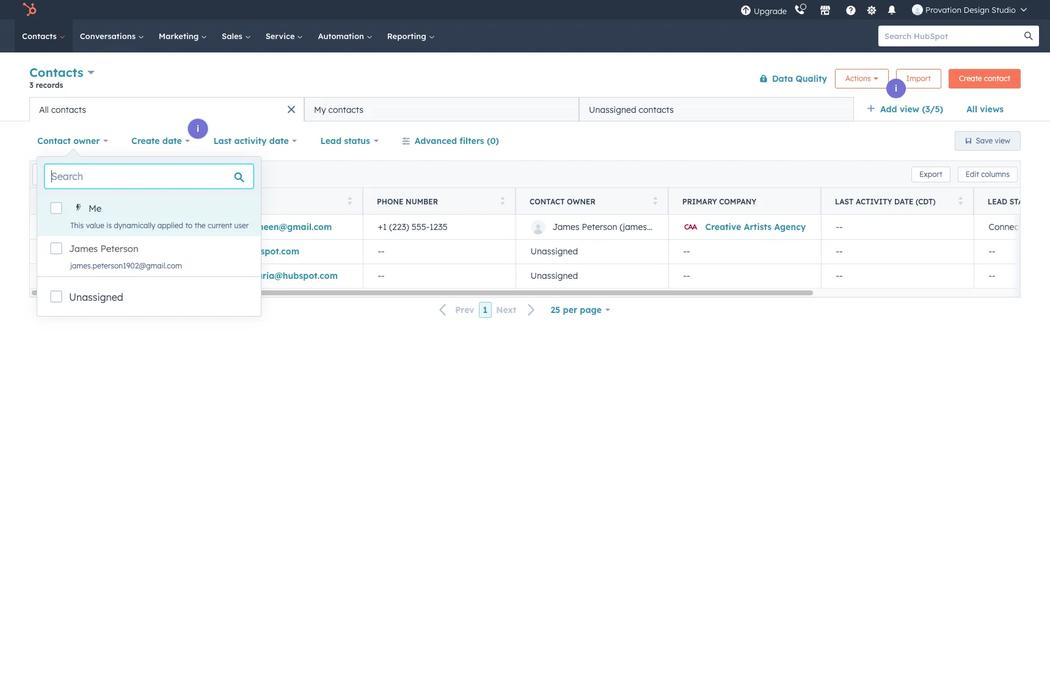 Task type: describe. For each thing, give the bounding box(es) containing it.
maria
[[94, 271, 119, 282]]

save view button
[[955, 131, 1021, 151]]

reporting link
[[380, 20, 442, 53]]

martin sheen link
[[94, 222, 151, 233]]

3 records
[[29, 81, 63, 90]]

user
[[234, 221, 249, 230]]

owner inside popup button
[[73, 136, 100, 147]]

view for add
[[900, 104, 919, 115]]

all contacts button
[[29, 97, 304, 122]]

+1 (223) 555-1235
[[378, 222, 448, 233]]

prev
[[455, 305, 474, 316]]

press to sort. element for phone number
[[500, 196, 505, 207]]

columns
[[981, 170, 1010, 179]]

studio
[[992, 5, 1016, 15]]

list box containing me
[[37, 196, 261, 277]]

artists
[[744, 222, 772, 233]]

provation design studio button
[[905, 0, 1034, 20]]

last for last activity date (cdt)
[[835, 197, 854, 206]]

provation design studio
[[926, 5, 1016, 15]]

create for create contact
[[959, 74, 982, 83]]

data quality button
[[751, 66, 828, 91]]

export
[[919, 170, 942, 179]]

(sample for johnson
[[161, 271, 196, 282]]

1235
[[430, 222, 448, 233]]

555-
[[412, 222, 430, 233]]

-- button up prev button
[[363, 264, 516, 288]]

settings image
[[866, 5, 877, 16]]

unassigned contacts button
[[579, 97, 854, 122]]

records
[[36, 81, 63, 90]]

lead status
[[320, 136, 370, 147]]

help image
[[845, 5, 856, 16]]

edit
[[966, 170, 979, 179]]

create date button
[[123, 129, 198, 153]]

unassigned button for bh@hubspot.com
[[516, 239, 668, 264]]

25 per page
[[551, 305, 602, 316]]

last activity date (cdt)
[[835, 197, 936, 206]]

service link
[[258, 20, 311, 53]]

phone number
[[377, 197, 438, 206]]

press to sort. image for last activity date (cdt)
[[958, 196, 963, 205]]

contacts for unassigned contacts
[[639, 104, 674, 115]]

contact) for bh@hubspot.com
[[197, 246, 234, 257]]

date inside "create date" popup button
[[162, 136, 182, 147]]

service
[[266, 31, 297, 41]]

advanced filters (0)
[[415, 136, 499, 147]]

contacts inside popup button
[[29, 65, 83, 80]]

creative
[[705, 222, 741, 233]]

create for create date
[[131, 136, 160, 147]]

add
[[880, 104, 897, 115]]

i for bottommost 'i' button
[[56, 183, 59, 194]]

last for last activity date
[[213, 136, 232, 147]]

1 horizontal spatial contact owner
[[530, 197, 596, 206]]

i for right 'i' button
[[895, 83, 897, 94]]

company
[[719, 197, 756, 206]]

lead status button
[[312, 129, 386, 153]]

create contact
[[959, 74, 1010, 83]]

1
[[483, 305, 488, 316]]

brian halligan (sample contact)
[[94, 246, 234, 257]]

1 press to sort. element from the left
[[195, 196, 199, 207]]

the
[[195, 221, 206, 230]]

upgrade
[[754, 6, 787, 16]]

lead for lead status
[[320, 136, 341, 147]]

value
[[86, 221, 104, 230]]

3
[[29, 81, 34, 90]]

activity
[[856, 197, 892, 206]]

my contacts
[[314, 104, 363, 115]]

bh@hubspot.com button
[[210, 239, 363, 264]]

martinsheen@gmail.com
[[225, 222, 332, 233]]

notifications image
[[886, 5, 897, 16]]

reporting
[[387, 31, 429, 41]]

sales link
[[214, 20, 258, 53]]

import button
[[896, 69, 941, 88]]

date
[[894, 197, 914, 206]]

activity
[[234, 136, 267, 147]]

all contacts
[[39, 104, 86, 115]]

martinsheen@gmail.com button
[[210, 215, 363, 239]]

(0)
[[487, 136, 499, 147]]

maria johnson (sample contact)
[[94, 271, 235, 282]]

(3/5)
[[922, 104, 943, 115]]

bh@hubspot.com
[[225, 246, 299, 257]]

next button
[[492, 302, 543, 319]]

primary company column header
[[668, 188, 822, 215]]

sales
[[222, 31, 245, 41]]

martin sheen
[[94, 222, 151, 233]]

lead status
[[988, 197, 1037, 206]]

contacts for all contacts
[[51, 104, 86, 115]]

contacts button
[[29, 64, 95, 81]]

+1 (223) 555-1235 button
[[363, 215, 516, 239]]

Search search field
[[45, 164, 254, 189]]

marketplaces image
[[820, 5, 831, 16]]

1 horizontal spatial i button
[[188, 119, 208, 139]]

export button
[[911, 166, 950, 182]]

marketing link
[[151, 20, 214, 53]]

me
[[89, 203, 102, 214]]

pagination navigation
[[432, 302, 543, 319]]

views
[[980, 104, 1004, 115]]

-- button down connected button
[[974, 264, 1050, 288]]

help button
[[841, 0, 861, 20]]

settings link
[[864, 3, 879, 16]]

provation
[[926, 5, 961, 15]]

hubspot image
[[22, 2, 37, 17]]

1 vertical spatial owner
[[567, 197, 596, 206]]

contact owner button
[[29, 129, 116, 153]]

connected
[[989, 222, 1032, 233]]

actions
[[845, 74, 871, 83]]

25 per page button
[[543, 298, 618, 323]]

i for the middle 'i' button
[[197, 123, 199, 134]]

phone
[[377, 197, 404, 206]]

all for all contacts
[[39, 104, 49, 115]]



Task type: vqa. For each thing, say whether or not it's contained in the screenshot.
JER MILL icon
no



Task type: locate. For each thing, give the bounding box(es) containing it.
create up search search box on the left of page
[[131, 136, 160, 147]]

press to sort. image
[[347, 196, 352, 205], [958, 196, 963, 205]]

unassigned contacts
[[589, 104, 674, 115]]

1 date from the left
[[162, 136, 182, 147]]

lead
[[320, 136, 341, 147], [988, 197, 1007, 206]]

connected button
[[974, 215, 1050, 239]]

design
[[964, 5, 989, 15]]

0 horizontal spatial contacts
[[51, 104, 86, 115]]

0 horizontal spatial owner
[[73, 136, 100, 147]]

all views link
[[959, 97, 1012, 122]]

25
[[551, 305, 560, 316]]

current
[[208, 221, 232, 230]]

last inside popup button
[[213, 136, 232, 147]]

-
[[836, 222, 839, 233], [839, 222, 843, 233], [378, 246, 381, 257], [381, 246, 385, 257], [683, 246, 687, 257], [687, 246, 690, 257], [836, 246, 839, 257], [839, 246, 843, 257], [989, 246, 992, 257], [992, 246, 995, 257], [378, 271, 381, 282], [381, 271, 385, 282], [683, 271, 687, 282], [687, 271, 690, 282], [836, 271, 839, 282], [839, 271, 843, 282], [989, 271, 992, 282], [992, 271, 995, 282]]

0 horizontal spatial contact owner
[[37, 136, 100, 147]]

3 contacts from the left
[[639, 104, 674, 115]]

0 horizontal spatial view
[[900, 104, 919, 115]]

create inside popup button
[[131, 136, 160, 147]]

calling icon button
[[789, 2, 810, 18]]

edit columns button
[[958, 166, 1018, 182]]

5 press to sort. element from the left
[[958, 196, 963, 207]]

1 vertical spatial contact)
[[199, 271, 235, 282]]

list box
[[37, 196, 261, 277]]

lead for lead status
[[988, 197, 1007, 206]]

unassigned button for emailmaria@hubspot.com
[[516, 264, 668, 288]]

page
[[580, 305, 602, 316]]

0 horizontal spatial all
[[39, 104, 49, 115]]

james peterson image
[[912, 4, 923, 15]]

last
[[213, 136, 232, 147], [835, 197, 854, 206]]

press to sort. element for contact owner
[[653, 196, 657, 207]]

all down 3 records
[[39, 104, 49, 115]]

create inside button
[[959, 74, 982, 83]]

0 horizontal spatial press to sort. image
[[347, 196, 352, 205]]

is
[[106, 221, 112, 230]]

0 vertical spatial i button
[[886, 79, 906, 98]]

1 vertical spatial i button
[[188, 119, 208, 139]]

-- button down connected
[[974, 239, 1050, 264]]

press to sort. image for contact owner
[[653, 196, 657, 205]]

contact
[[984, 74, 1010, 83]]

i
[[895, 83, 897, 94], [197, 123, 199, 134], [56, 183, 59, 194]]

0 horizontal spatial date
[[162, 136, 182, 147]]

0 vertical spatial owner
[[73, 136, 100, 147]]

i up add
[[895, 83, 897, 94]]

1 horizontal spatial all
[[966, 104, 977, 115]]

view for save
[[995, 136, 1010, 145]]

view right add
[[900, 104, 919, 115]]

0 horizontal spatial create
[[131, 136, 160, 147]]

status
[[1010, 197, 1037, 206]]

2 press to sort. image from the left
[[500, 196, 505, 205]]

emailmaria@hubspot.com button
[[210, 264, 363, 288]]

create left contact
[[959, 74, 982, 83]]

contacts link
[[15, 20, 73, 53]]

(223)
[[389, 222, 409, 233]]

2 press to sort. image from the left
[[958, 196, 963, 205]]

email
[[224, 197, 248, 206]]

contacts up records
[[29, 65, 83, 80]]

agency
[[774, 222, 806, 233]]

2 unassigned button from the top
[[516, 264, 668, 288]]

1 all from the left
[[966, 104, 977, 115]]

(sample for halligan
[[159, 246, 194, 257]]

advanced filters (0) button
[[394, 129, 507, 153]]

brian halligan (sample contact) link
[[94, 246, 234, 257]]

view inside popup button
[[900, 104, 919, 115]]

1 horizontal spatial press to sort. image
[[500, 196, 505, 205]]

create date
[[131, 136, 182, 147]]

emailmaria@hubspot.com
[[225, 271, 338, 282]]

press to sort. image for email
[[347, 196, 352, 205]]

1 horizontal spatial contacts
[[328, 104, 363, 115]]

brian
[[94, 246, 118, 257]]

2 date from the left
[[269, 136, 289, 147]]

lead inside popup button
[[320, 136, 341, 147]]

i button left name
[[48, 178, 67, 198]]

press to sort. element for email
[[347, 196, 352, 207]]

view inside button
[[995, 136, 1010, 145]]

status
[[344, 136, 370, 147]]

per
[[563, 305, 577, 316]]

1 vertical spatial contact
[[530, 197, 565, 206]]

contact) for emailmaria@hubspot.com
[[199, 271, 235, 282]]

press to sort. image right the (cdt)
[[958, 196, 963, 205]]

1 unassigned button from the top
[[516, 239, 668, 264]]

1 press to sort. image from the left
[[195, 196, 199, 205]]

1 vertical spatial last
[[835, 197, 854, 206]]

contacts inside "button"
[[639, 104, 674, 115]]

next
[[496, 305, 516, 316]]

lead left status
[[320, 136, 341, 147]]

contacts
[[51, 104, 86, 115], [328, 104, 363, 115], [639, 104, 674, 115]]

date down all contacts button
[[162, 136, 182, 147]]

all views
[[966, 104, 1004, 115]]

1 horizontal spatial last
[[835, 197, 854, 206]]

0 vertical spatial create
[[959, 74, 982, 83]]

save view
[[976, 136, 1010, 145]]

1 horizontal spatial i
[[197, 123, 199, 134]]

i button right the create date
[[188, 119, 208, 139]]

james
[[69, 243, 98, 255]]

0 vertical spatial contact
[[37, 136, 71, 147]]

press to sort. image
[[195, 196, 199, 205], [500, 196, 505, 205], [653, 196, 657, 205]]

2 all from the left
[[39, 104, 49, 115]]

contacts for my contacts
[[328, 104, 363, 115]]

last activity date button
[[205, 129, 305, 153]]

3 press to sort. image from the left
[[653, 196, 657, 205]]

0 vertical spatial contact)
[[197, 246, 234, 257]]

Search name, phone, email addresses, or company search field
[[32, 163, 181, 185]]

last activity date
[[213, 136, 289, 147]]

unassigned
[[589, 104, 636, 115], [531, 246, 578, 257], [531, 271, 578, 282], [69, 291, 123, 304]]

james.peterson1902@gmail.com
[[70, 261, 182, 271]]

actions button
[[835, 69, 889, 88]]

2 press to sort. element from the left
[[347, 196, 352, 207]]

unassigned inside "button"
[[589, 104, 636, 115]]

all inside button
[[39, 104, 49, 115]]

contacts down the 'hubspot' link
[[22, 31, 59, 41]]

create
[[959, 74, 982, 83], [131, 136, 160, 147]]

0 vertical spatial (sample
[[159, 246, 194, 257]]

dynamically
[[114, 221, 155, 230]]

primary
[[682, 197, 717, 206]]

contacts banner
[[29, 63, 1021, 97]]

press to sort. image left phone
[[347, 196, 352, 205]]

creative artists agency
[[705, 222, 806, 233]]

1 vertical spatial contact owner
[[530, 197, 596, 206]]

contacts
[[22, 31, 59, 41], [29, 65, 83, 80]]

contact)
[[197, 246, 234, 257], [199, 271, 235, 282]]

add view (3/5) button
[[859, 97, 959, 122]]

all
[[966, 104, 977, 115], [39, 104, 49, 115]]

menu
[[739, 0, 1035, 20]]

2 horizontal spatial i
[[895, 83, 897, 94]]

1 horizontal spatial create
[[959, 74, 982, 83]]

1 vertical spatial i
[[197, 123, 199, 134]]

4 press to sort. element from the left
[[653, 196, 657, 207]]

2 horizontal spatial press to sort. image
[[653, 196, 657, 205]]

0 vertical spatial contacts
[[22, 31, 59, 41]]

0 vertical spatial i
[[895, 83, 897, 94]]

peterson
[[100, 243, 138, 255]]

0 horizontal spatial last
[[213, 136, 232, 147]]

1 horizontal spatial date
[[269, 136, 289, 147]]

date right activity
[[269, 136, 289, 147]]

0 horizontal spatial press to sort. image
[[195, 196, 199, 205]]

quality
[[796, 73, 827, 84]]

bh@hubspot.com link
[[225, 246, 299, 257]]

-- button down 1235
[[363, 239, 516, 264]]

1 vertical spatial view
[[995, 136, 1010, 145]]

press to sort. image for phone number
[[500, 196, 505, 205]]

emailmaria@hubspot.com link
[[225, 271, 338, 282]]

press to sort. element for last activity date (cdt)
[[958, 196, 963, 207]]

2 vertical spatial i
[[56, 183, 59, 194]]

contact
[[37, 136, 71, 147], [530, 197, 565, 206]]

+1
[[378, 222, 387, 233]]

hubspot link
[[15, 2, 46, 17]]

Search HubSpot search field
[[878, 26, 1028, 46]]

number
[[406, 197, 438, 206]]

1 vertical spatial lead
[[988, 197, 1007, 206]]

calling icon image
[[794, 5, 805, 16]]

1 horizontal spatial view
[[995, 136, 1010, 145]]

(sample down applied
[[159, 246, 194, 257]]

contact owner inside contact owner popup button
[[37, 136, 100, 147]]

(sample
[[159, 246, 194, 257], [161, 271, 196, 282]]

add view (3/5)
[[880, 104, 943, 115]]

2 horizontal spatial i button
[[886, 79, 906, 98]]

1 press to sort. image from the left
[[347, 196, 352, 205]]

1 contacts from the left
[[51, 104, 86, 115]]

all left views
[[966, 104, 977, 115]]

primary company
[[682, 197, 756, 206]]

1 horizontal spatial press to sort. image
[[958, 196, 963, 205]]

automation
[[318, 31, 366, 41]]

1 horizontal spatial lead
[[988, 197, 1007, 206]]

i button up add
[[886, 79, 906, 98]]

1 horizontal spatial contact
[[530, 197, 565, 206]]

unassigned button
[[516, 239, 668, 264], [516, 264, 668, 288]]

james peterson
[[69, 243, 138, 255]]

contact inside popup button
[[37, 136, 71, 147]]

0 horizontal spatial lead
[[320, 136, 341, 147]]

martin
[[94, 222, 123, 233]]

menu containing provation design studio
[[739, 0, 1035, 20]]

-- button
[[363, 239, 516, 264], [974, 239, 1050, 264], [363, 264, 516, 288], [974, 264, 1050, 288]]

1 vertical spatial (sample
[[161, 271, 196, 282]]

0 vertical spatial last
[[213, 136, 232, 147]]

2 contacts from the left
[[328, 104, 363, 115]]

1 horizontal spatial owner
[[567, 197, 596, 206]]

0 vertical spatial view
[[900, 104, 919, 115]]

halligan
[[120, 246, 156, 257]]

0 horizontal spatial contact
[[37, 136, 71, 147]]

conversations
[[80, 31, 138, 41]]

2 horizontal spatial contacts
[[639, 104, 674, 115]]

creative artists agency link
[[705, 222, 806, 233]]

i down all contacts button
[[197, 123, 199, 134]]

johnson
[[122, 271, 158, 282]]

search image
[[1024, 32, 1033, 40]]

0 horizontal spatial i
[[56, 183, 59, 194]]

(cdt)
[[916, 197, 936, 206]]

3 press to sort. element from the left
[[500, 196, 505, 207]]

view right save
[[995, 136, 1010, 145]]

press to sort. element
[[195, 196, 199, 207], [347, 196, 352, 207], [500, 196, 505, 207], [653, 196, 657, 207], [958, 196, 963, 207]]

this value is dynamically applied to the current user
[[70, 221, 249, 230]]

name
[[68, 197, 90, 206]]

automation link
[[311, 20, 380, 53]]

(sample down brian halligan (sample contact)
[[161, 271, 196, 282]]

date inside last activity date popup button
[[269, 136, 289, 147]]

save
[[976, 136, 993, 145]]

lead left the status
[[988, 197, 1007, 206]]

i down contact owner popup button on the left
[[56, 183, 59, 194]]

prev button
[[432, 302, 479, 319]]

all for all views
[[966, 104, 977, 115]]

marketplaces button
[[813, 0, 838, 20]]

2 vertical spatial i button
[[48, 178, 67, 198]]

0 horizontal spatial i button
[[48, 178, 67, 198]]

applied
[[157, 221, 183, 230]]

martinsheen@gmail.com link
[[225, 222, 332, 233]]

upgrade image
[[740, 5, 751, 16]]

0 vertical spatial lead
[[320, 136, 341, 147]]

0 vertical spatial contact owner
[[37, 136, 100, 147]]

1 vertical spatial create
[[131, 136, 160, 147]]

1 vertical spatial contacts
[[29, 65, 83, 80]]



